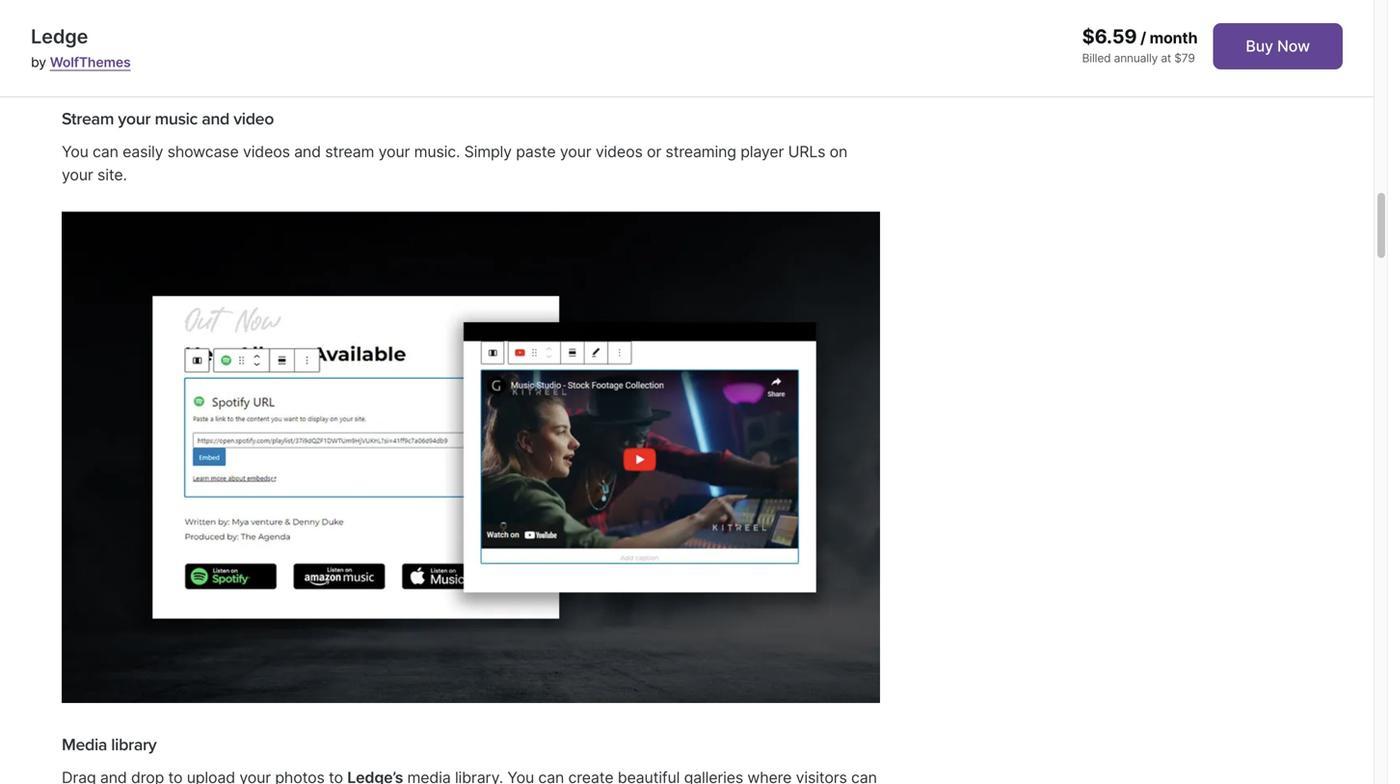 Task type: describe. For each thing, give the bounding box(es) containing it.
music
[[155, 109, 198, 129]]

1 videos from the left
[[243, 142, 290, 161]]

wolfthemes link
[[50, 54, 131, 70]]

buy
[[1247, 37, 1274, 55]]

annually
[[1115, 51, 1159, 65]]

your up easily
[[118, 109, 151, 129]]

you can easily showcase videos and stream your music. simply paste your videos or streaming player urls on your site.
[[62, 142, 848, 184]]

ledge
[[31, 25, 88, 48]]

site.
[[97, 166, 127, 184]]

wolfthemes
[[50, 54, 131, 70]]

urls
[[789, 142, 826, 161]]

buy now
[[1247, 37, 1311, 55]]

media
[[62, 734, 107, 755]]

month
[[1150, 28, 1198, 47]]

now
[[1278, 37, 1311, 55]]

streaming
[[666, 142, 737, 161]]

your right paste
[[560, 142, 592, 161]]

$79
[[1175, 51, 1196, 65]]

by
[[31, 54, 46, 70]]

library
[[111, 734, 157, 755]]

$6.59 / month billed annually at $79
[[1083, 25, 1198, 65]]

video
[[234, 109, 274, 129]]

stream
[[325, 142, 375, 161]]

simply
[[465, 142, 512, 161]]

media library
[[62, 734, 157, 755]]

2 videos from the left
[[596, 142, 643, 161]]

stream
[[62, 109, 114, 129]]

billed
[[1083, 51, 1112, 65]]



Task type: vqa. For each thing, say whether or not it's contained in the screenshot.
$6.59 / month Billed annually at $79
yes



Task type: locate. For each thing, give the bounding box(es) containing it.
player
[[741, 142, 784, 161]]

videos left or
[[596, 142, 643, 161]]

or
[[647, 142, 662, 161]]

$6.59
[[1083, 25, 1138, 48]]

videos
[[243, 142, 290, 161], [596, 142, 643, 161]]

your left "music."
[[379, 142, 410, 161]]

your
[[118, 109, 151, 129], [379, 142, 410, 161], [560, 142, 592, 161], [62, 166, 93, 184]]

1 horizontal spatial and
[[294, 142, 321, 161]]

ledge by wolfthemes
[[31, 25, 131, 70]]

and inside you can easily showcase videos and stream your music. simply paste your videos or streaming player urls on your site.
[[294, 142, 321, 161]]

you
[[62, 142, 88, 161]]

at
[[1162, 51, 1172, 65]]

easily
[[123, 142, 163, 161]]

0 horizontal spatial videos
[[243, 142, 290, 161]]

0 vertical spatial and
[[202, 109, 230, 129]]

and up showcase
[[202, 109, 230, 129]]

showcase
[[167, 142, 239, 161]]

your down you on the left of page
[[62, 166, 93, 184]]

can
[[93, 142, 118, 161]]

and left "stream"
[[294, 142, 321, 161]]

buy now link
[[1214, 23, 1344, 69]]

1 vertical spatial and
[[294, 142, 321, 161]]

/
[[1141, 28, 1147, 47]]

0 horizontal spatial and
[[202, 109, 230, 129]]

music.
[[414, 142, 460, 161]]

videos down video
[[243, 142, 290, 161]]

paste
[[516, 142, 556, 161]]

stream your music and video
[[62, 109, 274, 129]]

and
[[202, 109, 230, 129], [294, 142, 321, 161]]

on
[[830, 142, 848, 161]]

1 horizontal spatial videos
[[596, 142, 643, 161]]



